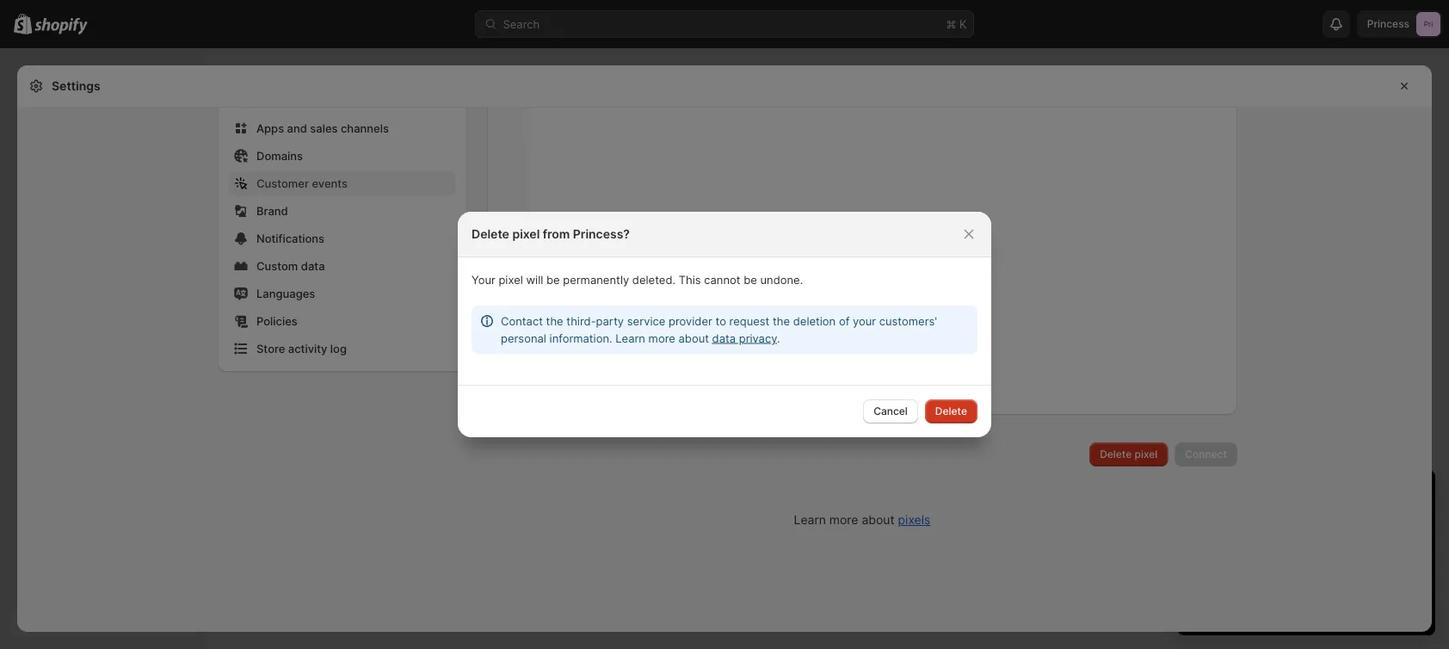 Task type: describe. For each thing, give the bounding box(es) containing it.
pixels
[[898, 513, 931, 527]]

permanently
[[563, 273, 629, 286]]

and
[[287, 121, 307, 135]]

delete pixel from princess? dialog
[[0, 212, 1450, 437]]

languages link
[[229, 282, 456, 306]]

1 be from the left
[[547, 273, 560, 286]]

delete for delete pixel from princess?
[[472, 227, 510, 241]]

Code text field
[[529, 0, 1238, 415]]

custom
[[257, 259, 298, 272]]

delete for delete pixel
[[1100, 448, 1132, 461]]

customer events
[[257, 176, 348, 190]]

2 the from the left
[[773, 314, 790, 328]]

undone.
[[761, 273, 803, 286]]

settings
[[52, 79, 100, 93]]

learn inside contact the third-party service provider to request the deletion of your customers' personal information. learn more about
[[616, 331, 646, 345]]

your pixel will be permanently deleted. this cannot be undone.
[[472, 273, 803, 286]]

your
[[853, 314, 876, 328]]

⌘ k
[[947, 17, 967, 31]]

data privacy link
[[712, 331, 777, 345]]

1 day left in your trial element
[[1178, 515, 1436, 635]]

.
[[777, 331, 780, 345]]

pixels link
[[898, 513, 931, 527]]

store activity log link
[[229, 337, 456, 361]]

third-
[[567, 314, 596, 328]]

k
[[960, 17, 967, 31]]

activity
[[288, 342, 327, 355]]

apps and sales channels link
[[229, 116, 456, 140]]

pixel for from
[[513, 227, 540, 241]]

domains link
[[229, 144, 456, 168]]

privacy
[[739, 331, 777, 345]]

customers'
[[880, 314, 938, 328]]

search
[[503, 17, 540, 31]]

learn inside settings dialog
[[794, 513, 826, 527]]

sales
[[310, 121, 338, 135]]

delete pixel
[[1100, 448, 1158, 461]]

2 be from the left
[[744, 273, 757, 286]]

pixel inside button
[[1135, 448, 1158, 461]]

personal
[[501, 331, 547, 345]]

this
[[679, 273, 701, 286]]

status inside delete pixel from princess? 'dialog'
[[472, 306, 978, 354]]

events
[[312, 176, 348, 190]]

princess?
[[573, 227, 630, 241]]

custom data
[[257, 259, 325, 272]]



Task type: vqa. For each thing, say whether or not it's contained in the screenshot.
Cancel button
yes



Task type: locate. For each thing, give the bounding box(es) containing it.
pixel
[[513, 227, 540, 241], [499, 273, 523, 286], [1135, 448, 1158, 461]]

log
[[330, 342, 347, 355]]

request
[[730, 314, 770, 328]]

cancel
[[874, 405, 908, 418]]

your
[[472, 273, 496, 286]]

more left the pixels link
[[830, 513, 859, 527]]

cancel button
[[864, 399, 918, 424]]

1 vertical spatial about
[[862, 513, 895, 527]]

1 horizontal spatial learn
[[794, 513, 826, 527]]

0 vertical spatial learn
[[616, 331, 646, 345]]

1 horizontal spatial data
[[712, 331, 736, 345]]

delete inside delete button
[[936, 405, 968, 418]]

service
[[627, 314, 666, 328]]

of
[[839, 314, 850, 328]]

from
[[543, 227, 570, 241]]

1 horizontal spatial delete
[[936, 405, 968, 418]]

delete inside button
[[1100, 448, 1132, 461]]

0 horizontal spatial about
[[679, 331, 709, 345]]

0 vertical spatial more
[[649, 331, 676, 345]]

store activity log
[[257, 342, 347, 355]]

apps and sales channels
[[257, 121, 389, 135]]

1 vertical spatial data
[[712, 331, 736, 345]]

brand link
[[229, 199, 456, 223]]

0 horizontal spatial the
[[546, 314, 564, 328]]

will
[[526, 273, 543, 286]]

more inside contact the third-party service provider to request the deletion of your customers' personal information. learn more about
[[649, 331, 676, 345]]

2 vertical spatial pixel
[[1135, 448, 1158, 461]]

data inside settings dialog
[[301, 259, 325, 272]]

1 vertical spatial delete
[[936, 405, 968, 418]]

data down notifications at the left
[[301, 259, 325, 272]]

data privacy .
[[712, 331, 780, 345]]

learn
[[616, 331, 646, 345], [794, 513, 826, 527]]

be right cannot
[[744, 273, 757, 286]]

deleted.
[[633, 273, 676, 286]]

the
[[546, 314, 564, 328], [773, 314, 790, 328]]

more down "service"
[[649, 331, 676, 345]]

languages
[[257, 287, 315, 300]]

1 the from the left
[[546, 314, 564, 328]]

1 vertical spatial learn
[[794, 513, 826, 527]]

1 vertical spatial more
[[830, 513, 859, 527]]

pixel for will
[[499, 273, 523, 286]]

customer
[[257, 176, 309, 190]]

notifications
[[257, 232, 325, 245]]

customer events link
[[229, 171, 456, 195]]

0 horizontal spatial data
[[301, 259, 325, 272]]

cannot
[[704, 273, 741, 286]]

delete pixel button
[[1090, 442, 1168, 467]]

policies link
[[229, 309, 456, 333]]

0 horizontal spatial be
[[547, 273, 560, 286]]

0 vertical spatial pixel
[[513, 227, 540, 241]]

provider
[[669, 314, 713, 328]]

about
[[679, 331, 709, 345], [862, 513, 895, 527]]

1 horizontal spatial be
[[744, 273, 757, 286]]

about inside settings dialog
[[862, 513, 895, 527]]

store
[[257, 342, 285, 355]]

0 vertical spatial data
[[301, 259, 325, 272]]

delete pixel from princess?
[[472, 227, 630, 241]]

settings dialog
[[17, 0, 1432, 632]]

data inside status
[[712, 331, 736, 345]]

contact
[[501, 314, 543, 328]]

about left the pixels link
[[862, 513, 895, 527]]

⌘
[[947, 17, 957, 31]]

status
[[472, 306, 978, 354]]

0 horizontal spatial more
[[649, 331, 676, 345]]

1 horizontal spatial about
[[862, 513, 895, 527]]

be right "will" at the top left of the page
[[547, 273, 560, 286]]

the left third-
[[546, 314, 564, 328]]

delete
[[472, 227, 510, 241], [936, 405, 968, 418], [1100, 448, 1132, 461]]

delete button
[[925, 399, 978, 424]]

more inside settings dialog
[[830, 513, 859, 527]]

2 horizontal spatial delete
[[1100, 448, 1132, 461]]

the up .
[[773, 314, 790, 328]]

data
[[301, 259, 325, 272], [712, 331, 736, 345]]

be
[[547, 273, 560, 286], [744, 273, 757, 286]]

0 horizontal spatial delete
[[472, 227, 510, 241]]

to
[[716, 314, 726, 328]]

2 vertical spatial delete
[[1100, 448, 1132, 461]]

0 horizontal spatial learn
[[616, 331, 646, 345]]

contact the third-party service provider to request the deletion of your customers' personal information. learn more about
[[501, 314, 938, 345]]

0 vertical spatial delete
[[472, 227, 510, 241]]

party
[[596, 314, 624, 328]]

notifications link
[[229, 226, 456, 251]]

information.
[[550, 331, 613, 345]]

policies
[[257, 314, 298, 328]]

brand
[[257, 204, 288, 217]]

more
[[649, 331, 676, 345], [830, 513, 859, 527]]

shopify image
[[35, 18, 88, 35]]

1 horizontal spatial the
[[773, 314, 790, 328]]

1 vertical spatial pixel
[[499, 273, 523, 286]]

status containing contact the third-party service provider to request the deletion of your customers' personal information. learn more about
[[472, 306, 978, 354]]

data down "to"
[[712, 331, 736, 345]]

delete for delete
[[936, 405, 968, 418]]

about down the provider
[[679, 331, 709, 345]]

apps
[[257, 121, 284, 135]]

domains
[[257, 149, 303, 162]]

1 horizontal spatial more
[[830, 513, 859, 527]]

0 vertical spatial about
[[679, 331, 709, 345]]

about inside contact the third-party service provider to request the deletion of your customers' personal information. learn more about
[[679, 331, 709, 345]]

custom data link
[[229, 254, 456, 278]]

learn more about pixels
[[794, 513, 931, 527]]

deletion
[[794, 314, 836, 328]]

channels
[[341, 121, 389, 135]]



